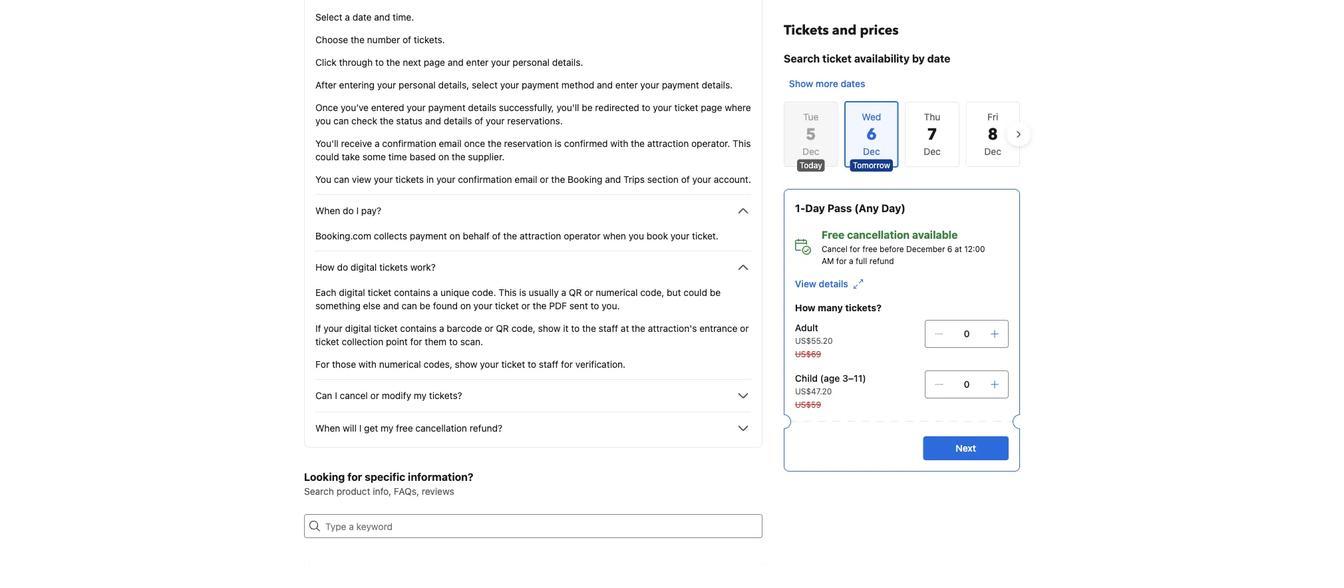 Task type: locate. For each thing, give the bounding box(es) containing it.
my right get
[[381, 423, 394, 434]]

contains up them
[[400, 323, 437, 334]]

1 horizontal spatial free
[[863, 244, 878, 254]]

a up pdf
[[561, 287, 567, 298]]

method
[[562, 80, 595, 91]]

1 vertical spatial do
[[337, 262, 348, 273]]

can i cancel or modify my tickets?
[[316, 390, 462, 401]]

5
[[806, 123, 816, 145]]

0 horizontal spatial you
[[316, 115, 331, 126]]

do for how
[[337, 262, 348, 273]]

time
[[389, 151, 407, 162]]

0 horizontal spatial cancellation
[[416, 423, 467, 434]]

dec for 8
[[985, 146, 1002, 157]]

0 horizontal spatial code,
[[512, 323, 536, 334]]

do for when
[[343, 205, 354, 216]]

0 vertical spatial this
[[733, 138, 751, 149]]

1 0 from the top
[[964, 328, 970, 339]]

for right the "point"
[[410, 336, 422, 347]]

cancellation inside free cancellation available cancel for free before december 6 at 12:00 am for a full refund
[[847, 229, 910, 241]]

Type a keyword field
[[320, 515, 763, 539]]

0 horizontal spatial qr
[[496, 323, 509, 334]]

enter
[[466, 57, 489, 68], [616, 80, 638, 91]]

1 vertical spatial on
[[450, 231, 460, 242]]

0 vertical spatial when
[[316, 205, 340, 216]]

1 vertical spatial be
[[710, 287, 721, 298]]

for those with numerical codes, show your ticket to staff for verification.
[[316, 359, 626, 370]]

1 vertical spatial qr
[[496, 323, 509, 334]]

a right select
[[345, 12, 350, 23]]

0 horizontal spatial attraction
[[520, 231, 561, 242]]

cancellation up before
[[847, 229, 910, 241]]

details. up method at left
[[552, 57, 583, 68]]

or right barcode
[[485, 323, 494, 334]]

digital up collection
[[345, 323, 371, 334]]

next
[[403, 57, 421, 68]]

1 vertical spatial when
[[316, 423, 340, 434]]

cancellation left the refund?
[[416, 423, 467, 434]]

i right will
[[359, 423, 362, 434]]

how inside dropdown button
[[316, 262, 335, 273]]

confirmation down "supplier."
[[458, 174, 512, 185]]

2 dec from the left
[[924, 146, 941, 157]]

0 vertical spatial code,
[[640, 287, 665, 298]]

1 vertical spatial attraction
[[520, 231, 561, 242]]

1 horizontal spatial attraction
[[648, 138, 689, 149]]

0 horizontal spatial show
[[455, 359, 478, 370]]

0 horizontal spatial is
[[519, 287, 526, 298]]

how
[[316, 262, 335, 273], [795, 303, 816, 314]]

is
[[555, 138, 562, 149], [519, 287, 526, 298]]

1 horizontal spatial this
[[733, 138, 751, 149]]

be left found
[[420, 301, 431, 312]]

digital up something
[[339, 287, 365, 298]]

0 horizontal spatial my
[[381, 423, 394, 434]]

when inside dropdown button
[[316, 205, 340, 216]]

1 horizontal spatial numerical
[[596, 287, 638, 298]]

dates
[[841, 78, 866, 89]]

at right 6
[[955, 244, 962, 254]]

info,
[[373, 486, 392, 497]]

details up once
[[444, 115, 472, 126]]

is inside the each digital ticket contains a unique code. this is usually a qr or numerical code, but could be something else and can be found on your ticket or the pdf sent to you.
[[519, 287, 526, 298]]

1 vertical spatial at
[[621, 323, 629, 334]]

do down booking.com
[[337, 262, 348, 273]]

attraction up "section"
[[648, 138, 689, 149]]

1 vertical spatial tickets
[[379, 262, 408, 273]]

at
[[955, 244, 962, 254], [621, 323, 629, 334]]

0 vertical spatial numerical
[[596, 287, 638, 298]]

code, inside if your digital ticket contains a barcode or qr code, show it to the staff at the attraction's entrance or ticket collection point for them to scan.
[[512, 323, 536, 334]]

the down usually
[[533, 301, 547, 312]]

qr up sent
[[569, 287, 582, 298]]

how do digital tickets work? element
[[316, 276, 751, 371]]

1 vertical spatial code,
[[512, 323, 536, 334]]

looking for specific information? search product info, faqs, reviews
[[304, 471, 474, 497]]

next button
[[924, 437, 1009, 461]]

show down scan.
[[455, 359, 478, 370]]

0 horizontal spatial tickets?
[[429, 390, 462, 401]]

enter up the 'select'
[[466, 57, 489, 68]]

staff down you.
[[599, 323, 618, 334]]

0 vertical spatial details.
[[552, 57, 583, 68]]

staff down if your digital ticket contains a barcode or qr code, show it to the staff at the attraction's entrance or ticket collection point for them to scan.
[[539, 359, 559, 370]]

a up some
[[375, 138, 380, 149]]

email down you'll receive a confirmation email once the reservation is confirmed with the attraction operator. this could take some time based on the supplier.
[[515, 174, 538, 185]]

ticket down if your digital ticket contains a barcode or qr code, show it to the staff at the attraction's entrance or ticket collection point for them to scan.
[[502, 359, 525, 370]]

when up booking.com
[[316, 205, 340, 216]]

1 vertical spatial cancellation
[[416, 423, 467, 434]]

2 0 from the top
[[964, 379, 970, 390]]

found
[[433, 301, 458, 312]]

can
[[316, 390, 332, 401]]

could down you'll
[[316, 151, 339, 162]]

1 horizontal spatial tickets?
[[846, 303, 882, 314]]

for
[[316, 359, 330, 370]]

specific
[[365, 471, 406, 484]]

1 horizontal spatial you
[[629, 231, 644, 242]]

adult
[[795, 323, 819, 333]]

when do i pay? button
[[316, 203, 751, 219]]

will
[[343, 423, 357, 434]]

0 vertical spatial on
[[439, 151, 449, 162]]

collection
[[342, 336, 384, 347]]

free inside 'dropdown button'
[[396, 423, 413, 434]]

staff inside if your digital ticket contains a barcode or qr code, show it to the staff at the attraction's entrance or ticket collection point for them to scan.
[[599, 323, 618, 334]]

could right but
[[684, 287, 708, 298]]

is left confirmed on the top left
[[555, 138, 562, 149]]

your inside if your digital ticket contains a barcode or qr code, show it to the staff at the attraction's entrance or ticket collection point for them to scan.
[[324, 323, 343, 334]]

be up entrance
[[710, 287, 721, 298]]

can down 'you've'
[[334, 115, 349, 126]]

reviews
[[422, 486, 454, 497]]

payment inside once you've entered your payment details successfully, you'll be redirected to your ticket page where you can check the status and details of your reservations.
[[428, 102, 466, 113]]

fri 8 dec
[[985, 111, 1002, 157]]

ticket up "show more dates"
[[823, 52, 852, 65]]

dec for 5
[[803, 146, 820, 157]]

0 vertical spatial qr
[[569, 287, 582, 298]]

1 vertical spatial could
[[684, 287, 708, 298]]

refund?
[[470, 423, 503, 434]]

dec down 8
[[985, 146, 1002, 157]]

or down you'll receive a confirmation email once the reservation is confirmed with the attraction operator. this could take some time based on the supplier.
[[540, 174, 549, 185]]

can left found
[[402, 301, 417, 312]]

digital inside if your digital ticket contains a barcode or qr code, show it to the staff at the attraction's entrance or ticket collection point for them to scan.
[[345, 323, 371, 334]]

us$55.20
[[795, 336, 833, 345]]

0 horizontal spatial this
[[499, 287, 517, 298]]

0 horizontal spatial enter
[[466, 57, 489, 68]]

for inside looking for specific information? search product info, faqs, reviews
[[348, 471, 362, 484]]

i inside 'dropdown button'
[[359, 423, 362, 434]]

to left you.
[[591, 301, 599, 312]]

of right behalf
[[492, 231, 501, 242]]

to inside once you've entered your payment details successfully, you'll be redirected to your ticket page where you can check the status and details of your reservations.
[[642, 102, 651, 113]]

when will i get my free cancellation refund? button
[[316, 421, 751, 437]]

1 vertical spatial this
[[499, 287, 517, 298]]

cancellation
[[847, 229, 910, 241], [416, 423, 467, 434]]

numerical
[[596, 287, 638, 298], [379, 359, 421, 370]]

the down entered
[[380, 115, 394, 126]]

the down once
[[452, 151, 466, 162]]

details. up where
[[702, 80, 733, 91]]

0 vertical spatial confirmation
[[382, 138, 437, 149]]

enter up redirected
[[616, 80, 638, 91]]

page inside once you've entered your payment details successfully, you'll be redirected to your ticket page where you can check the status and details of your reservations.
[[701, 102, 723, 113]]

confirmation up time
[[382, 138, 437, 149]]

code, down the each digital ticket contains a unique code. this is usually a qr or numerical code, but could be something else and can be found on your ticket or the pdf sent to you.
[[512, 323, 536, 334]]

1 vertical spatial personal
[[399, 80, 436, 91]]

with right confirmed on the top left
[[611, 138, 629, 149]]

collects
[[374, 231, 407, 242]]

0 horizontal spatial email
[[439, 138, 462, 149]]

0 vertical spatial can
[[334, 115, 349, 126]]

after entering your personal details, select your payment method and enter your payment details.
[[316, 80, 733, 91]]

your inside the each digital ticket contains a unique code. this is usually a qr or numerical code, but could be something else and can be found on your ticket or the pdf sent to you.
[[474, 301, 493, 312]]

0 horizontal spatial page
[[424, 57, 445, 68]]

this right operator.
[[733, 138, 751, 149]]

a
[[345, 12, 350, 23], [375, 138, 380, 149], [849, 256, 854, 266], [433, 287, 438, 298], [561, 287, 567, 298], [439, 323, 444, 334]]

0 vertical spatial be
[[582, 102, 593, 113]]

i right can
[[335, 390, 337, 401]]

details,
[[438, 80, 469, 91]]

1 horizontal spatial show
[[538, 323, 561, 334]]

3 dec from the left
[[985, 146, 1002, 157]]

to right redirected
[[642, 102, 651, 113]]

details
[[468, 102, 497, 113], [444, 115, 472, 126], [819, 279, 849, 290]]

and left "trips" at the left top
[[605, 174, 621, 185]]

details.
[[552, 57, 583, 68], [702, 80, 733, 91]]

to
[[375, 57, 384, 68], [642, 102, 651, 113], [591, 301, 599, 312], [571, 323, 580, 334], [449, 336, 458, 347], [528, 359, 537, 370]]

0 horizontal spatial free
[[396, 423, 413, 434]]

take
[[342, 151, 360, 162]]

0 vertical spatial at
[[955, 244, 962, 254]]

(any
[[855, 202, 879, 215]]

view
[[352, 174, 372, 185]]

tickets
[[396, 174, 424, 185], [379, 262, 408, 273]]

digital down booking.com
[[351, 262, 377, 273]]

ticket inside once you've entered your payment details successfully, you'll be redirected to your ticket page where you can check the status and details of your reservations.
[[675, 102, 699, 113]]

and inside the each digital ticket contains a unique code. this is usually a qr or numerical code, but could be something else and can be found on your ticket or the pdf sent to you.
[[383, 301, 399, 312]]

when
[[316, 205, 340, 216], [316, 423, 340, 434]]

time.
[[393, 12, 414, 23]]

december
[[907, 244, 946, 254]]

1 horizontal spatial personal
[[513, 57, 550, 68]]

1 horizontal spatial details.
[[702, 80, 733, 91]]

with down collection
[[359, 359, 377, 370]]

2 vertical spatial on
[[460, 301, 471, 312]]

booking.com collects payment on behalf of the attraction operator when you book your ticket.
[[316, 231, 719, 242]]

on
[[439, 151, 449, 162], [450, 231, 460, 242], [460, 301, 471, 312]]

to down barcode
[[449, 336, 458, 347]]

payment down details, at the left top of page
[[428, 102, 466, 113]]

1 horizontal spatial dec
[[924, 146, 941, 157]]

1 vertical spatial my
[[381, 423, 394, 434]]

tickets inside dropdown button
[[379, 262, 408, 273]]

0 vertical spatial staff
[[599, 323, 618, 334]]

0 vertical spatial tickets?
[[846, 303, 882, 314]]

0 vertical spatial page
[[424, 57, 445, 68]]

on down unique
[[460, 301, 471, 312]]

digital inside dropdown button
[[351, 262, 377, 273]]

0 vertical spatial show
[[538, 323, 561, 334]]

contains down work?
[[394, 287, 431, 298]]

0 vertical spatial you
[[316, 115, 331, 126]]

them
[[425, 336, 447, 347]]

1 vertical spatial details.
[[702, 80, 733, 91]]

1 horizontal spatial my
[[414, 390, 427, 401]]

account.
[[714, 174, 751, 185]]

ticket down code. at the left bottom of page
[[495, 301, 519, 312]]

free inside free cancellation available cancel for free before december 6 at 12:00 am for a full refund
[[863, 244, 878, 254]]

when for when will i get my free cancellation refund?
[[316, 423, 340, 434]]

your
[[491, 57, 510, 68], [377, 80, 396, 91], [500, 80, 519, 91], [641, 80, 660, 91], [407, 102, 426, 113], [653, 102, 672, 113], [486, 115, 505, 126], [374, 174, 393, 185], [437, 174, 456, 185], [693, 174, 712, 185], [671, 231, 690, 242], [474, 301, 493, 312], [324, 323, 343, 334], [480, 359, 499, 370]]

at inside if your digital ticket contains a barcode or qr code, show it to the staff at the attraction's entrance or ticket collection point for them to scan.
[[621, 323, 629, 334]]

on left behalf
[[450, 231, 460, 242]]

code, left but
[[640, 287, 665, 298]]

the
[[351, 34, 365, 45], [386, 57, 400, 68], [380, 115, 394, 126], [488, 138, 502, 149], [631, 138, 645, 149], [452, 151, 466, 162], [551, 174, 565, 185], [503, 231, 517, 242], [533, 301, 547, 312], [582, 323, 596, 334], [632, 323, 646, 334]]

and up redirected
[[597, 80, 613, 91]]

the left 'booking'
[[551, 174, 565, 185]]

tickets.
[[414, 34, 445, 45]]

number
[[367, 34, 400, 45]]

my
[[414, 390, 427, 401], [381, 423, 394, 434]]

0 horizontal spatial personal
[[399, 80, 436, 91]]

email
[[439, 138, 462, 149], [515, 174, 538, 185]]

show left "it"
[[538, 323, 561, 334]]

you can view your tickets in your confirmation email or the booking and trips section of your account.
[[316, 174, 751, 185]]

for right the am
[[837, 256, 847, 266]]

tickets left in at left
[[396, 174, 424, 185]]

1 horizontal spatial how
[[795, 303, 816, 314]]

1 horizontal spatial code,
[[640, 287, 665, 298]]

1 vertical spatial how
[[795, 303, 816, 314]]

free up full
[[863, 244, 878, 254]]

page
[[424, 57, 445, 68], [701, 102, 723, 113]]

1 horizontal spatial cancellation
[[847, 229, 910, 241]]

personal up after entering your personal details, select your payment method and enter your payment details.
[[513, 57, 550, 68]]

view
[[795, 279, 817, 290]]

0 vertical spatial search
[[784, 52, 820, 65]]

could inside you'll receive a confirmation email once the reservation is confirmed with the attraction operator. this could take some time based on the supplier.
[[316, 151, 339, 162]]

region
[[773, 96, 1031, 173]]

to down if your digital ticket contains a barcode or qr code, show it to the staff at the attraction's entrance or ticket collection point for them to scan.
[[528, 359, 537, 370]]

can inside the each digital ticket contains a unique code. this is usually a qr or numerical code, but could be something else and can be found on your ticket or the pdf sent to you.
[[402, 301, 417, 312]]

how up 'adult'
[[795, 303, 816, 314]]

for inside if your digital ticket contains a barcode or qr code, show it to the staff at the attraction's entrance or ticket collection point for them to scan.
[[410, 336, 422, 347]]

this inside you'll receive a confirmation email once the reservation is confirmed with the attraction operator. this could take some time based on the supplier.
[[733, 138, 751, 149]]

1 horizontal spatial could
[[684, 287, 708, 298]]

can
[[334, 115, 349, 126], [334, 174, 350, 185], [402, 301, 417, 312]]

page right next
[[424, 57, 445, 68]]

ticket up operator.
[[675, 102, 699, 113]]

behalf
[[463, 231, 490, 242]]

search ticket availability by date
[[784, 52, 951, 65]]

of up once
[[475, 115, 483, 126]]

region containing 5
[[773, 96, 1031, 173]]

2 vertical spatial digital
[[345, 323, 371, 334]]

1 vertical spatial tickets?
[[429, 390, 462, 401]]

my inside dropdown button
[[414, 390, 427, 401]]

digital for your
[[345, 323, 371, 334]]

1 horizontal spatial date
[[928, 52, 951, 65]]

and right status
[[425, 115, 441, 126]]

could inside the each digital ticket contains a unique code. this is usually a qr or numerical code, but could be something else and can be found on your ticket or the pdf sent to you.
[[684, 287, 708, 298]]

1 vertical spatial email
[[515, 174, 538, 185]]

unique
[[441, 287, 470, 298]]

1 horizontal spatial page
[[701, 102, 723, 113]]

1 vertical spatial page
[[701, 102, 723, 113]]

tickets? down "codes,"
[[429, 390, 462, 401]]

dec inside "tue 5 dec today"
[[803, 146, 820, 157]]

0 vertical spatial free
[[863, 244, 878, 254]]

the up "supplier."
[[488, 138, 502, 149]]

personal
[[513, 57, 550, 68], [399, 80, 436, 91]]

personal down next
[[399, 80, 436, 91]]

0 horizontal spatial dec
[[803, 146, 820, 157]]

and right the else
[[383, 301, 399, 312]]

refund
[[870, 256, 894, 266]]

1 when from the top
[[316, 205, 340, 216]]

is inside you'll receive a confirmation email once the reservation is confirmed with the attraction operator. this could take some time based on the supplier.
[[555, 138, 562, 149]]

the up through
[[351, 34, 365, 45]]

1 vertical spatial you
[[629, 231, 644, 242]]

how do digital tickets work? button
[[316, 260, 751, 276]]

could
[[316, 151, 339, 162], [684, 287, 708, 298]]

2 vertical spatial details
[[819, 279, 849, 290]]

1 horizontal spatial at
[[955, 244, 962, 254]]

date up choose the number of tickets.
[[353, 12, 372, 23]]

1 vertical spatial 0
[[964, 379, 970, 390]]

0 for adult
[[964, 328, 970, 339]]

1 vertical spatial free
[[396, 423, 413, 434]]

when left will
[[316, 423, 340, 434]]

at up verification.
[[621, 323, 629, 334]]

0 vertical spatial is
[[555, 138, 562, 149]]

0 vertical spatial i
[[356, 205, 359, 216]]

can right you
[[334, 174, 350, 185]]

booking.com
[[316, 231, 371, 242]]

after
[[316, 80, 337, 91]]

code,
[[640, 287, 665, 298], [512, 323, 536, 334]]

payment
[[522, 80, 559, 91], [662, 80, 699, 91], [428, 102, 466, 113], [410, 231, 447, 242]]

select
[[472, 80, 498, 91]]

0 vertical spatial 0
[[964, 328, 970, 339]]

2 when from the top
[[316, 423, 340, 434]]

something
[[316, 301, 361, 312]]

1 vertical spatial date
[[928, 52, 951, 65]]

1 horizontal spatial search
[[784, 52, 820, 65]]

thu 7 dec
[[924, 111, 941, 157]]

1 dec from the left
[[803, 146, 820, 157]]

do
[[343, 205, 354, 216], [337, 262, 348, 273]]

a left full
[[849, 256, 854, 266]]

digital inside the each digital ticket contains a unique code. this is usually a qr or numerical code, but could be something else and can be found on your ticket or the pdf sent to you.
[[339, 287, 365, 298]]

tickets?
[[846, 303, 882, 314], [429, 390, 462, 401]]

0 for child (age 3–11)
[[964, 379, 970, 390]]

the inside the each digital ticket contains a unique code. this is usually a qr or numerical code, but could be something else and can be found on your ticket or the pdf sent to you.
[[533, 301, 547, 312]]

you left book
[[629, 231, 644, 242]]

when inside 'dropdown button'
[[316, 423, 340, 434]]

dec down 7
[[924, 146, 941, 157]]

for left verification.
[[561, 359, 573, 370]]

in
[[427, 174, 434, 185]]

this right code. at the left bottom of page
[[499, 287, 517, 298]]

2 vertical spatial i
[[359, 423, 362, 434]]

2 horizontal spatial dec
[[985, 146, 1002, 157]]

before
[[880, 244, 904, 254]]

1 horizontal spatial with
[[611, 138, 629, 149]]

0 horizontal spatial at
[[621, 323, 629, 334]]

0 vertical spatial details
[[468, 102, 497, 113]]

and inside once you've entered your payment details successfully, you'll be redirected to your ticket page where you can check the status and details of your reservations.
[[425, 115, 441, 126]]

the left next
[[386, 57, 400, 68]]

some
[[363, 151, 386, 162]]

you.
[[602, 301, 620, 312]]

those
[[332, 359, 356, 370]]

0 vertical spatial digital
[[351, 262, 377, 273]]

do left pay?
[[343, 205, 354, 216]]

0 horizontal spatial be
[[420, 301, 431, 312]]

a inside if your digital ticket contains a barcode or qr code, show it to the staff at the attraction's entrance or ticket collection point for them to scan.
[[439, 323, 444, 334]]

0 vertical spatial my
[[414, 390, 427, 401]]

0 horizontal spatial confirmation
[[382, 138, 437, 149]]

the inside once you've entered your payment details successfully, you'll be redirected to your ticket page where you can check the status and details of your reservations.
[[380, 115, 394, 126]]



Task type: describe. For each thing, give the bounding box(es) containing it.
search inside looking for specific information? search product info, faqs, reviews
[[304, 486, 334, 497]]

0 horizontal spatial numerical
[[379, 359, 421, 370]]

and left time.
[[374, 12, 390, 23]]

0 vertical spatial tickets
[[396, 174, 424, 185]]

entrance
[[700, 323, 738, 334]]

the right "it"
[[582, 323, 596, 334]]

8
[[988, 123, 998, 145]]

choose
[[316, 34, 348, 45]]

payment up successfully,
[[522, 80, 559, 91]]

of right "section"
[[681, 174, 690, 185]]

pass
[[828, 202, 852, 215]]

cancel
[[822, 244, 848, 254]]

you'll receive a confirmation email once the reservation is confirmed with the attraction operator. this could take some time based on the supplier.
[[316, 138, 751, 162]]

0 vertical spatial enter
[[466, 57, 489, 68]]

a up found
[[433, 287, 438, 298]]

full
[[856, 256, 868, 266]]

redirected
[[595, 102, 640, 113]]

work?
[[411, 262, 436, 273]]

the up "trips" at the left top
[[631, 138, 645, 149]]

code, inside the each digital ticket contains a unique code. this is usually a qr or numerical code, but could be something else and can be found on your ticket or the pdf sent to you.
[[640, 287, 665, 298]]

2 horizontal spatial be
[[710, 287, 721, 298]]

section
[[647, 174, 679, 185]]

supplier.
[[468, 151, 505, 162]]

1 vertical spatial can
[[334, 174, 350, 185]]

entered
[[371, 102, 404, 113]]

for up full
[[850, 244, 861, 254]]

free for cancellation
[[863, 244, 878, 254]]

is for this
[[519, 287, 526, 298]]

when
[[603, 231, 626, 242]]

or inside can i cancel or modify my tickets? dropdown button
[[371, 390, 379, 401]]

numerical inside the each digital ticket contains a unique code. this is usually a qr or numerical code, but could be something else and can be found on your ticket or the pdf sent to you.
[[596, 287, 638, 298]]

on inside the each digital ticket contains a unique code. this is usually a qr or numerical code, but could be something else and can be found on your ticket or the pdf sent to you.
[[460, 301, 471, 312]]

it
[[563, 323, 569, 334]]

each digital ticket contains a unique code. this is usually a qr or numerical code, but could be something else and can be found on your ticket or the pdf sent to you.
[[316, 287, 721, 312]]

confirmation inside you'll receive a confirmation email once the reservation is confirmed with the attraction operator. this could take some time based on the supplier.
[[382, 138, 437, 149]]

1 horizontal spatial email
[[515, 174, 538, 185]]

with inside 'how do digital tickets work?' element
[[359, 359, 377, 370]]

and left prices
[[832, 21, 857, 40]]

us$47.20
[[795, 387, 832, 396]]

to inside the each digital ticket contains a unique code. this is usually a qr or numerical code, but could be something else and can be found on your ticket or the pdf sent to you.
[[591, 301, 599, 312]]

you inside once you've entered your payment details successfully, you'll be redirected to your ticket page where you can check the status and details of your reservations.
[[316, 115, 331, 126]]

pay?
[[361, 205, 381, 216]]

12:00
[[965, 244, 986, 254]]

once
[[316, 102, 338, 113]]

select
[[316, 12, 343, 23]]

this inside the each digital ticket contains a unique code. this is usually a qr or numerical code, but could be something else and can be found on your ticket or the pdf sent to you.
[[499, 287, 517, 298]]

modify
[[382, 390, 411, 401]]

how do digital tickets work?
[[316, 262, 436, 273]]

of inside once you've entered your payment details successfully, you'll be redirected to your ticket page where you can check the status and details of your reservations.
[[475, 115, 483, 126]]

dec for 7
[[924, 146, 941, 157]]

ticket.
[[692, 231, 719, 242]]

qr inside if your digital ticket contains a barcode or qr code, show it to the staff at the attraction's entrance or ticket collection point for them to scan.
[[496, 323, 509, 334]]

1 vertical spatial confirmation
[[458, 174, 512, 185]]

successfully,
[[499, 102, 554, 113]]

1 horizontal spatial enter
[[616, 80, 638, 91]]

and up details, at the left top of page
[[448, 57, 464, 68]]

fri
[[988, 111, 999, 122]]

code.
[[472, 287, 496, 298]]

free cancellation available cancel for free before december 6 at 12:00 am for a full refund
[[822, 229, 986, 266]]

how for how many tickets?
[[795, 303, 816, 314]]

codes,
[[424, 359, 453, 370]]

can i cancel or modify my tickets? button
[[316, 388, 751, 404]]

select a date and time.
[[316, 12, 414, 23]]

i for do
[[356, 205, 359, 216]]

am
[[822, 256, 834, 266]]

1 vertical spatial details
[[444, 115, 472, 126]]

the right behalf
[[503, 231, 517, 242]]

the left the attraction's
[[632, 323, 646, 334]]

can inside once you've entered your payment details successfully, you'll be redirected to your ticket page where you can check the status and details of your reservations.
[[334, 115, 349, 126]]

availability
[[855, 52, 910, 65]]

prices
[[860, 21, 899, 40]]

show
[[789, 78, 814, 89]]

when for when do i pay?
[[316, 205, 340, 216]]

by
[[913, 52, 925, 65]]

6
[[948, 244, 953, 254]]

my inside 'dropdown button'
[[381, 423, 394, 434]]

child
[[795, 373, 818, 384]]

or up sent
[[585, 287, 593, 298]]

where
[[725, 102, 751, 113]]

free for will
[[396, 423, 413, 434]]

be inside once you've entered your payment details successfully, you'll be redirected to your ticket page where you can check the status and details of your reservations.
[[582, 102, 593, 113]]

else
[[363, 301, 381, 312]]

qr inside the each digital ticket contains a unique code. this is usually a qr or numerical code, but could be something else and can be found on your ticket or the pdf sent to you.
[[569, 287, 582, 298]]

a inside free cancellation available cancel for free before december 6 at 12:00 am for a full refund
[[849, 256, 854, 266]]

7
[[927, 123, 938, 145]]

day)
[[882, 202, 906, 215]]

or down usually
[[522, 301, 530, 312]]

a inside you'll receive a confirmation email once the reservation is confirmed with the attraction operator. this could take some time based on the supplier.
[[375, 138, 380, 149]]

operator.
[[692, 138, 730, 149]]

once you've entered your payment details successfully, you'll be redirected to your ticket page where you can check the status and details of your reservations.
[[316, 102, 751, 126]]

check
[[352, 115, 377, 126]]

0 vertical spatial personal
[[513, 57, 550, 68]]

thu
[[924, 111, 941, 122]]

book
[[647, 231, 668, 242]]

2 vertical spatial be
[[420, 301, 431, 312]]

to right "it"
[[571, 323, 580, 334]]

0 horizontal spatial date
[[353, 12, 372, 23]]

looking
[[304, 471, 345, 484]]

you'll
[[557, 102, 579, 113]]

payment up operator.
[[662, 80, 699, 91]]

status
[[396, 115, 423, 126]]

1-day pass (any day)
[[795, 202, 906, 215]]

at inside free cancellation available cancel for free before december 6 at 12:00 am for a full refund
[[955, 244, 962, 254]]

0 horizontal spatial details.
[[552, 57, 583, 68]]

point
[[386, 336, 408, 347]]

ticket up the "point"
[[374, 323, 398, 334]]

barcode
[[447, 323, 482, 334]]

when will i get my free cancellation refund?
[[316, 423, 503, 434]]

day
[[806, 202, 825, 215]]

of left tickets.
[[403, 34, 411, 45]]

usually
[[529, 287, 559, 298]]

how for how do digital tickets work?
[[316, 262, 335, 273]]

when do i pay?
[[316, 205, 381, 216]]

tickets? inside dropdown button
[[429, 390, 462, 401]]

child (age 3–11) us$47.20
[[795, 373, 867, 396]]

1 vertical spatial staff
[[539, 359, 559, 370]]

confirmed
[[564, 138, 608, 149]]

receive
[[341, 138, 372, 149]]

is for reservation
[[555, 138, 562, 149]]

on inside you'll receive a confirmation email once the reservation is confirmed with the attraction operator. this could take some time based on the supplier.
[[439, 151, 449, 162]]

many
[[818, 303, 843, 314]]

1 vertical spatial i
[[335, 390, 337, 401]]

cancel
[[340, 390, 368, 401]]

ticket down if
[[316, 336, 339, 347]]

attraction inside you'll receive a confirmation email once the reservation is confirmed with the attraction operator. this could take some time based on the supplier.
[[648, 138, 689, 149]]

pdf
[[549, 301, 567, 312]]

contains inside the each digital ticket contains a unique code. this is usually a qr or numerical code, but could be something else and can be found on your ticket or the pdf sent to you.
[[394, 287, 431, 298]]

or right entrance
[[740, 323, 749, 334]]

(age
[[821, 373, 840, 384]]

i for will
[[359, 423, 362, 434]]

trips
[[624, 174, 645, 185]]

adult us$55.20
[[795, 323, 833, 345]]

1 vertical spatial show
[[455, 359, 478, 370]]

show more dates button
[[784, 72, 871, 96]]

click through to the next page and enter your personal details.
[[316, 57, 583, 68]]

to down choose the number of tickets.
[[375, 57, 384, 68]]

you'll
[[316, 138, 339, 149]]

contains inside if your digital ticket contains a barcode or qr code, show it to the staff at the attraction's entrance or ticket collection point for them to scan.
[[400, 323, 437, 334]]

ticket up the else
[[368, 287, 392, 298]]

if
[[316, 323, 321, 334]]

with inside you'll receive a confirmation email once the reservation is confirmed with the attraction operator. this could take some time based on the supplier.
[[611, 138, 629, 149]]

email inside you'll receive a confirmation email once the reservation is confirmed with the attraction operator. this could take some time based on the supplier.
[[439, 138, 462, 149]]

choose the number of tickets.
[[316, 34, 445, 45]]

cancellation inside when will i get my free cancellation refund? 'dropdown button'
[[416, 423, 467, 434]]

you
[[316, 174, 331, 185]]

tickets and prices
[[784, 21, 899, 40]]

operator
[[564, 231, 601, 242]]

payment up work?
[[410, 231, 447, 242]]

show inside if your digital ticket contains a barcode or qr code, show it to the staff at the attraction's entrance or ticket collection point for them to scan.
[[538, 323, 561, 334]]

reservation
[[504, 138, 552, 149]]

digital for do
[[351, 262, 377, 273]]

details inside view details link
[[819, 279, 849, 290]]



Task type: vqa. For each thing, say whether or not it's contained in the screenshot.
children at the left
no



